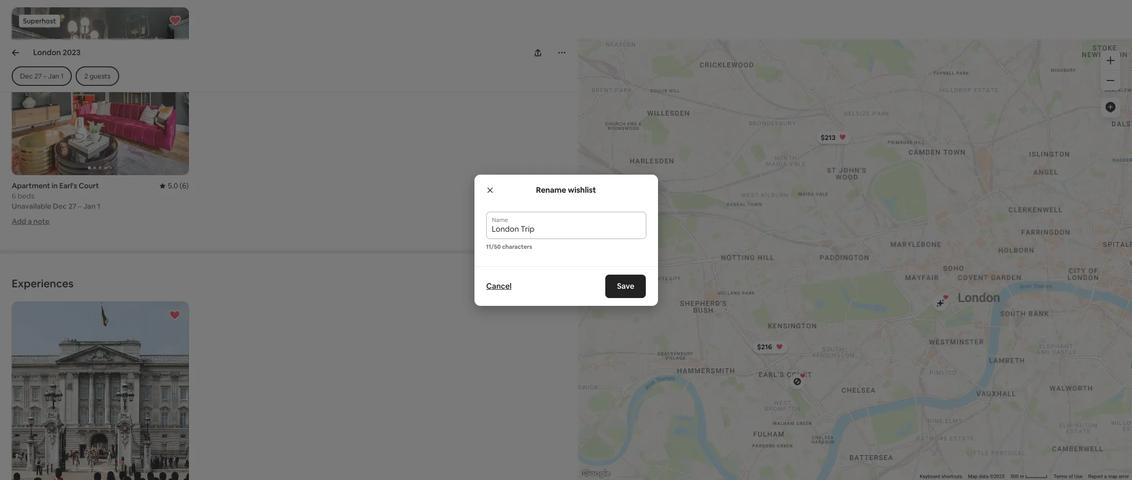 Task type: describe. For each thing, give the bounding box(es) containing it.
(6)
[[180, 181, 189, 191]]

note
[[33, 217, 49, 226]]

apartment
[[12, 181, 50, 191]]

zoom in image
[[1107, 57, 1115, 64]]

500 m button
[[1008, 474, 1051, 481]]

terms of use link
[[1054, 474, 1083, 480]]

save button
[[606, 275, 646, 298]]

$216
[[757, 343, 772, 352]]

a for add
[[28, 217, 32, 226]]

5.0 (6)
[[168, 181, 189, 191]]

5.0
[[168, 181, 178, 191]]

report a map error link
[[1089, 474, 1130, 480]]

zoom out image
[[1107, 77, 1115, 84]]

map
[[1108, 474, 1118, 480]]

report
[[1089, 474, 1103, 480]]

add a note
[[12, 217, 49, 226]]

27
[[68, 202, 76, 211]]

experiences
[[12, 277, 74, 291]]

google image
[[581, 468, 613, 481]]

keyboard shortcuts
[[920, 474, 963, 480]]

rename wishlist
[[536, 185, 596, 195]]

1
[[97, 202, 100, 211]]

11/50
[[486, 243, 501, 251]]

11/50 characters
[[486, 243, 532, 251]]

terms
[[1054, 474, 1068, 480]]

keyboard
[[920, 474, 941, 480]]

$216 button
[[753, 341, 788, 354]]

rename
[[536, 185, 567, 195]]

jan
[[83, 202, 96, 211]]

court
[[79, 181, 99, 191]]

m
[[1020, 474, 1025, 480]]

use
[[1075, 474, 1083, 480]]

map data ©2023
[[968, 474, 1005, 480]]

unavailable
[[12, 202, 51, 211]]

of
[[1069, 474, 1074, 480]]

$213 button
[[816, 131, 852, 144]]

error
[[1119, 474, 1130, 480]]

a for report
[[1105, 474, 1107, 480]]

earl's
[[59, 181, 77, 191]]

remove from wishlist: apartment in earl's court image
[[169, 14, 181, 26]]



Task type: vqa. For each thing, say whether or not it's contained in the screenshot.
the 'Add a note' button
yes



Task type: locate. For each thing, give the bounding box(es) containing it.
settings dialog
[[474, 175, 658, 306]]

save
[[617, 281, 635, 291]]

a
[[28, 217, 32, 226], [1105, 474, 1107, 480]]

None text field
[[492, 224, 641, 234]]

keyboard shortcuts button
[[920, 474, 963, 481]]

a right add
[[28, 217, 32, 226]]

0 horizontal spatial a
[[28, 217, 32, 226]]

5.0 out of 5 average rating,  6 reviews image
[[160, 181, 189, 191]]

google map
including 3 saved stays. region
[[467, 0, 1133, 481]]

6
[[12, 191, 16, 201]]

1 horizontal spatial a
[[1105, 474, 1107, 480]]

0 vertical spatial a
[[28, 217, 32, 226]]

add a place to the map image
[[1105, 102, 1117, 113]]

cancel button
[[481, 277, 517, 296]]

–
[[78, 202, 82, 211]]

data
[[979, 474, 989, 480]]

wishlist
[[568, 185, 596, 195]]

characters
[[502, 243, 532, 251]]

cancel
[[486, 281, 512, 291]]

add
[[12, 217, 26, 226]]

shortcuts
[[942, 474, 963, 480]]

terms of use
[[1054, 474, 1083, 480]]

1 vertical spatial a
[[1105, 474, 1107, 480]]

add a note button
[[12, 217, 49, 226]]

group
[[12, 7, 189, 175]]

report a map error
[[1089, 474, 1130, 480]]

dec
[[53, 202, 67, 211]]

©2023
[[990, 474, 1005, 480]]

apartment in earl's court 6 beds unavailable dec 27 – jan 1
[[12, 181, 100, 211]]

500
[[1011, 474, 1019, 480]]

500 m
[[1011, 474, 1026, 480]]

none text field inside settings dialog
[[492, 224, 641, 234]]

map
[[968, 474, 978, 480]]

beds
[[18, 191, 34, 201]]

$213
[[821, 133, 836, 142]]

in
[[52, 181, 58, 191]]

unsave this experience image
[[169, 310, 181, 321]]

a left map
[[1105, 474, 1107, 480]]



